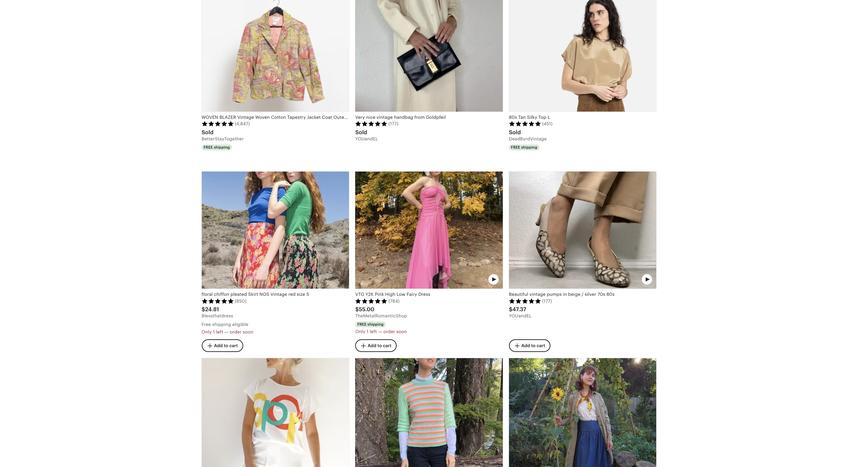 Task type: locate. For each thing, give the bounding box(es) containing it.
0 horizontal spatial order
[[230, 330, 242, 335]]

floral
[[202, 292, 213, 297]]

3 add from the left
[[522, 343, 530, 349]]

5 out of 5 stars image for nice
[[355, 121, 388, 126]]

shipping
[[214, 145, 230, 149], [522, 145, 538, 149], [212, 322, 231, 328], [368, 323, 384, 327]]

add to cart
[[214, 343, 238, 349], [368, 343, 392, 349], [522, 343, 546, 349]]

vintage up (4,847)
[[238, 115, 254, 120]]

1 horizontal spatial 1
[[367, 329, 369, 334]]

3 $ from the left
[[509, 307, 513, 313]]

5 out of 5 stars image down tan
[[509, 121, 541, 126]]

2 free shipping from the left
[[511, 145, 538, 149]]

0 horizontal spatial only
[[202, 330, 212, 335]]

youandel
[[355, 136, 378, 141], [509, 314, 532, 319]]

80s right 70s
[[607, 292, 615, 297]]

80s left tan
[[509, 115, 517, 120]]

0 horizontal spatial cart
[[229, 343, 238, 349]]

0 horizontal spatial add to cart button
[[202, 340, 243, 352]]

3 add to cart button from the left
[[509, 340, 551, 352]]

sold inside sold betterstaytogether
[[202, 129, 214, 136]]

add
[[214, 343, 223, 349], [368, 343, 377, 349], [522, 343, 530, 349]]

1 horizontal spatial add
[[368, 343, 377, 349]]

1 horizontal spatial vintage
[[271, 292, 287, 297]]

2 sold from the left
[[355, 129, 367, 136]]

1 horizontal spatial soon
[[397, 329, 407, 334]]

$ 55.00 themetalromanticshop
[[355, 307, 407, 319]]

1 horizontal spatial left
[[370, 329, 377, 334]]

$ down beautiful
[[509, 307, 513, 313]]

vintage right 'nice'
[[377, 115, 393, 120]]

add down $ 47.37 youandel
[[522, 343, 530, 349]]

5 out of 5 stars image for tan
[[509, 121, 541, 126]]

0 horizontal spatial youandel
[[355, 136, 378, 141]]

free shipping down "betterstaytogether"
[[204, 145, 230, 149]]

order down themetalromanticshop
[[384, 329, 395, 334]]

5 out of 5 stars image for y2k
[[355, 298, 388, 304]]

skirt
[[248, 292, 258, 297]]

1 $ from the left
[[202, 307, 205, 313]]

woven blazer vintage woven cotton tapestry jacket coat outerwear 90's oversize / medium
[[202, 115, 409, 120]]

/
[[388, 115, 390, 120], [582, 292, 584, 297]]

pleated
[[231, 292, 247, 297]]

free down deadbyrdvintage
[[511, 145, 521, 149]]

sold youandel
[[355, 129, 378, 141]]

outerwear
[[334, 115, 357, 120]]

sold
[[202, 129, 214, 136], [355, 129, 367, 136], [509, 129, 521, 136]]

0 horizontal spatial vintage
[[377, 115, 393, 120]]

1 free shipping from the left
[[204, 145, 230, 149]]

1 vertical spatial (177)
[[543, 299, 552, 304]]

2 horizontal spatial cart
[[537, 343, 546, 349]]

5 out of 5 stars image down the chiffon on the bottom left
[[202, 298, 234, 304]]

$ inside $ 55.00 themetalromanticshop
[[355, 307, 359, 313]]

70s striped sweater, pastel knit vintage wool mint green pullover image
[[355, 359, 503, 468]]

5 out of 5 stars image down 'nice'
[[355, 121, 388, 126]]

0 horizontal spatial left
[[216, 330, 223, 335]]

tapestry
[[287, 115, 306, 120]]

5 out of 5 stars image down woven
[[202, 121, 234, 126]]

order down eligible
[[230, 330, 242, 335]]

$ up free
[[202, 307, 205, 313]]

0 horizontal spatial add to cart
[[214, 343, 238, 349]]

1 add from the left
[[214, 343, 223, 349]]

1 down the 'blessthatdress'
[[213, 330, 215, 335]]

l
[[548, 115, 550, 120]]

1 inside free shipping only 1 left — order soon
[[367, 329, 369, 334]]

blazer
[[220, 115, 236, 120]]

beautiful vintage pumps in beige / silver 70s 80s image
[[509, 172, 657, 289]]

0 vertical spatial vintage
[[377, 115, 393, 120]]

1 inside free shipping eligible only 1 left — order soon
[[213, 330, 215, 335]]

2 horizontal spatial to
[[532, 343, 536, 349]]

0 horizontal spatial 1
[[213, 330, 215, 335]]

2 add to cart from the left
[[368, 343, 392, 349]]

sold for sold deadbyrdvintage
[[509, 129, 521, 136]]

free down 55.00
[[358, 323, 367, 327]]

shipping down themetalromanticshop
[[368, 323, 384, 327]]

left down themetalromanticshop
[[370, 329, 377, 334]]

1 horizontal spatial —
[[378, 329, 382, 334]]

only down 55.00
[[355, 329, 366, 334]]

sold for sold betterstaytogether
[[202, 129, 214, 136]]

cotton
[[271, 115, 286, 120]]

1 horizontal spatial vintage
[[530, 292, 546, 297]]

shipping down the 'blessthatdress'
[[212, 322, 231, 328]]

handbag
[[394, 115, 413, 120]]

1 horizontal spatial add to cart button
[[355, 340, 397, 352]]

0 vertical spatial vintage
[[238, 115, 254, 120]]

2 add from the left
[[368, 343, 377, 349]]

2 horizontal spatial add to cart button
[[509, 340, 551, 352]]

0 horizontal spatial 80s
[[509, 115, 517, 120]]

0 horizontal spatial to
[[224, 343, 228, 349]]

/ left silver at the right bottom of page
[[582, 292, 584, 297]]

(177) down pumps
[[543, 299, 552, 304]]

1 cart from the left
[[229, 343, 238, 349]]

1 horizontal spatial cart
[[383, 343, 392, 349]]

red
[[289, 292, 296, 297]]

90's
[[358, 115, 367, 120]]

0 horizontal spatial /
[[388, 115, 390, 120]]

youandel down 'nice'
[[355, 136, 378, 141]]

add to cart button
[[202, 340, 243, 352], [355, 340, 397, 352], [509, 340, 551, 352]]

to for 24.81
[[224, 343, 228, 349]]

70s
[[598, 292, 606, 297]]

—
[[378, 329, 382, 334], [225, 330, 229, 335]]

to for 55.00
[[378, 343, 382, 349]]

5 out of 5 stars image down y2k
[[355, 298, 388, 304]]

oversize
[[368, 115, 387, 120]]

0 horizontal spatial soon
[[243, 330, 253, 335]]

1 add to cart from the left
[[214, 343, 238, 349]]

— down the 'blessthatdress'
[[225, 330, 229, 335]]

— down themetalromanticshop
[[378, 329, 382, 334]]

2 add to cart button from the left
[[355, 340, 397, 352]]

1 sold from the left
[[202, 129, 214, 136]]

2 horizontal spatial add to cart
[[522, 343, 546, 349]]

2 horizontal spatial sold
[[509, 129, 521, 136]]

3 sold from the left
[[509, 129, 521, 136]]

$ for 55.00
[[355, 307, 359, 313]]

2 horizontal spatial $
[[509, 307, 513, 313]]

1 horizontal spatial add to cart
[[368, 343, 392, 349]]

1 vertical spatial 80s
[[607, 292, 615, 297]]

1 to from the left
[[224, 343, 228, 349]]

1 horizontal spatial 80s
[[607, 292, 615, 297]]

(177)
[[389, 121, 399, 126], [543, 299, 552, 304]]

vintage left pumps
[[530, 292, 546, 297]]

pumps
[[547, 292, 562, 297]]

free
[[204, 145, 213, 149], [511, 145, 521, 149], [358, 323, 367, 327]]

2 $ from the left
[[355, 307, 359, 313]]

only down free
[[202, 330, 212, 335]]

vintage white sport cotton t-shirt | white boat neckline sleeveless tee | cotton graphic tee shirt dead stock image
[[202, 359, 349, 468]]

1 horizontal spatial $
[[355, 307, 359, 313]]

left inside free shipping only 1 left — order soon
[[370, 329, 377, 334]]

left
[[370, 329, 377, 334], [216, 330, 223, 335]]

only
[[355, 329, 366, 334], [202, 330, 212, 335]]

1 horizontal spatial only
[[355, 329, 366, 334]]

1 horizontal spatial youandel
[[509, 314, 532, 319]]

1 horizontal spatial (177)
[[543, 299, 552, 304]]

3 add to cart from the left
[[522, 343, 546, 349]]

sold inside sold youandel
[[355, 129, 367, 136]]

very
[[355, 115, 365, 120]]

1 horizontal spatial to
[[378, 343, 382, 349]]

from
[[415, 115, 425, 120]]

0 horizontal spatial free shipping
[[204, 145, 230, 149]]

sold down woven
[[202, 129, 214, 136]]

0 horizontal spatial (177)
[[389, 121, 399, 126]]

2 to from the left
[[378, 343, 382, 349]]

free for sold deadbyrdvintage
[[511, 145, 521, 149]]

sold down 90's
[[355, 129, 367, 136]]

vintage left red
[[271, 292, 287, 297]]

dress
[[419, 292, 431, 297]]

free shipping
[[204, 145, 230, 149], [511, 145, 538, 149]]

1
[[367, 329, 369, 334], [213, 330, 215, 335]]

1 vertical spatial /
[[582, 292, 584, 297]]

$
[[202, 307, 205, 313], [355, 307, 359, 313], [509, 307, 513, 313]]

80s tan silky top l image
[[509, 0, 657, 112]]

soon
[[397, 329, 407, 334], [243, 330, 253, 335]]

fairy
[[407, 292, 417, 297]]

left down the 'blessthatdress'
[[216, 330, 223, 335]]

2 cart from the left
[[383, 343, 392, 349]]

(4,847)
[[235, 121, 250, 126]]

2 horizontal spatial free
[[511, 145, 521, 149]]

0 horizontal spatial sold
[[202, 129, 214, 136]]

1 horizontal spatial sold
[[355, 129, 367, 136]]

80s
[[509, 115, 517, 120], [607, 292, 615, 297]]

sold betterstaytogether
[[202, 129, 244, 141]]

0 vertical spatial (177)
[[389, 121, 399, 126]]

0 horizontal spatial add
[[214, 343, 223, 349]]

0 horizontal spatial free
[[204, 145, 213, 149]]

5 out of 5 stars image down beautiful
[[509, 298, 541, 304]]

tan
[[519, 115, 526, 120]]

to
[[224, 343, 228, 349], [378, 343, 382, 349], [532, 343, 536, 349]]

add for 24.81
[[214, 343, 223, 349]]

free down "betterstaytogether"
[[204, 145, 213, 149]]

1 horizontal spatial order
[[384, 329, 395, 334]]

goldpfeil
[[426, 115, 446, 120]]

soon down themetalromanticshop
[[397, 329, 407, 334]]

1 horizontal spatial free
[[358, 323, 367, 327]]

free shipping only 1 left — order soon
[[355, 323, 407, 334]]

5 out of 5 stars image for chiffon
[[202, 298, 234, 304]]

1 down themetalromanticshop
[[367, 329, 369, 334]]

$ inside $ 24.81 blessthatdress
[[202, 307, 205, 313]]

(784)
[[389, 299, 400, 304]]

themetalromanticshop
[[355, 314, 407, 319]]

1 add to cart button from the left
[[202, 340, 243, 352]]

0 horizontal spatial —
[[225, 330, 229, 335]]

sold inside sold deadbyrdvintage
[[509, 129, 521, 136]]

cart
[[229, 343, 238, 349], [383, 343, 392, 349], [537, 343, 546, 349]]

youandel down 47.37
[[509, 314, 532, 319]]

coat
[[322, 115, 332, 120]]

2 horizontal spatial add
[[522, 343, 530, 349]]

soon inside free shipping only 1 left — order soon
[[397, 329, 407, 334]]

1 vertical spatial youandel
[[509, 314, 532, 319]]

vtg y2k pink high low fairy dress
[[355, 292, 431, 297]]

beautiful
[[509, 292, 529, 297]]

(177) down the medium
[[389, 121, 399, 126]]

1 horizontal spatial free shipping
[[511, 145, 538, 149]]

order inside free shipping only 1 left — order soon
[[384, 329, 395, 334]]

free shipping down deadbyrdvintage
[[511, 145, 538, 149]]

vintage
[[238, 115, 254, 120], [271, 292, 287, 297]]

3 cart from the left
[[537, 343, 546, 349]]

sold for sold youandel
[[355, 129, 367, 136]]

very nice vintage handbag from goldpfeil image
[[355, 0, 503, 112]]

0 horizontal spatial $
[[202, 307, 205, 313]]

soon down eligible
[[243, 330, 253, 335]]

order
[[384, 329, 395, 334], [230, 330, 242, 335]]

$ down "vtg"
[[355, 307, 359, 313]]

55.00
[[359, 307, 375, 313]]

order inside free shipping eligible only 1 left — order soon
[[230, 330, 242, 335]]

add down free shipping eligible only 1 left — order soon
[[214, 343, 223, 349]]

vintage
[[377, 115, 393, 120], [530, 292, 546, 297]]

0 vertical spatial 80s
[[509, 115, 517, 120]]

5 out of 5 stars image
[[202, 121, 234, 126], [355, 121, 388, 126], [509, 121, 541, 126], [202, 298, 234, 304], [355, 298, 388, 304], [509, 298, 541, 304]]

sold up deadbyrdvintage
[[509, 129, 521, 136]]

add down free shipping only 1 left — order soon at bottom
[[368, 343, 377, 349]]

/ left the medium
[[388, 115, 390, 120]]



Task type: describe. For each thing, give the bounding box(es) containing it.
— inside free shipping only 1 left — order soon
[[378, 329, 382, 334]]

woven
[[202, 115, 218, 120]]

vtg y2k pink high low fairy dress image
[[355, 172, 503, 289]]

floral chiffon pleated skirt nos vintage red size s image
[[202, 172, 349, 289]]

pink
[[375, 292, 384, 297]]

$ 47.37 youandel
[[509, 307, 532, 319]]

very nice vintage handbag from goldpfeil
[[355, 115, 446, 120]]

0 horizontal spatial vintage
[[238, 115, 254, 120]]

silky
[[527, 115, 538, 120]]

left inside free shipping eligible only 1 left — order soon
[[216, 330, 223, 335]]

high
[[385, 292, 396, 297]]

shipping down deadbyrdvintage
[[522, 145, 538, 149]]

sold deadbyrdvintage
[[509, 129, 547, 141]]

shipping down "betterstaytogether"
[[214, 145, 230, 149]]

silver
[[585, 292, 597, 297]]

(177) for 47.37
[[543, 299, 552, 304]]

free
[[202, 322, 211, 328]]

(177) for youandel
[[389, 121, 399, 126]]

add for 55.00
[[368, 343, 377, 349]]

eligible
[[232, 322, 248, 328]]

in
[[563, 292, 567, 297]]

free inside free shipping only 1 left — order soon
[[358, 323, 367, 327]]

deadbyrdvintage
[[509, 136, 547, 141]]

(850)
[[235, 299, 247, 304]]

free shipping eligible only 1 left — order soon
[[202, 322, 253, 335]]

betterstaytogether
[[202, 136, 244, 141]]

y2k
[[366, 292, 374, 297]]

add to cart for 55.00
[[368, 343, 392, 349]]

top
[[539, 115, 547, 120]]

beige dress / jacket, calvin klein long vintage khaki workwear duster image
[[509, 359, 657, 468]]

blessthatdress
[[202, 314, 233, 319]]

cart for 55.00
[[383, 343, 392, 349]]

47.37
[[513, 307, 527, 313]]

— inside free shipping eligible only 1 left — order soon
[[225, 330, 229, 335]]

0 vertical spatial youandel
[[355, 136, 378, 141]]

cart for 24.81
[[229, 343, 238, 349]]

3 to from the left
[[532, 343, 536, 349]]

nos
[[260, 292, 269, 297]]

1 vertical spatial vintage
[[530, 292, 546, 297]]

free for sold betterstaytogether
[[204, 145, 213, 149]]

1 vertical spatial vintage
[[271, 292, 287, 297]]

5 out of 5 stars image for blazer
[[202, 121, 234, 126]]

woven
[[255, 115, 270, 120]]

add to cart button for 24.81
[[202, 340, 243, 352]]

shipping inside free shipping eligible only 1 left — order soon
[[212, 322, 231, 328]]

$ for 24.81
[[202, 307, 205, 313]]

floral chiffon pleated skirt nos vintage red size s
[[202, 292, 309, 297]]

shipping inside free shipping only 1 left — order soon
[[368, 323, 384, 327]]

jacket
[[307, 115, 321, 120]]

0 vertical spatial /
[[388, 115, 390, 120]]

$ inside $ 47.37 youandel
[[509, 307, 513, 313]]

woven blazer vintage woven cotton tapestry jacket coat outerwear 90's oversize / medium image
[[202, 0, 349, 112]]

low
[[397, 292, 406, 297]]

add to cart for 24.81
[[214, 343, 238, 349]]

(451)
[[543, 121, 553, 126]]

vtg
[[355, 292, 365, 297]]

soon inside free shipping eligible only 1 left — order soon
[[243, 330, 253, 335]]

80s tan silky top l
[[509, 115, 550, 120]]

size
[[297, 292, 305, 297]]

nice
[[366, 115, 376, 120]]

beige
[[569, 292, 581, 297]]

1 horizontal spatial /
[[582, 292, 584, 297]]

only inside free shipping eligible only 1 left — order soon
[[202, 330, 212, 335]]

free shipping for sold betterstaytogether
[[204, 145, 230, 149]]

$ 24.81 blessthatdress
[[202, 307, 233, 319]]

24.81
[[205, 307, 219, 313]]

add to cart button for 55.00
[[355, 340, 397, 352]]

only inside free shipping only 1 left — order soon
[[355, 329, 366, 334]]

medium
[[392, 115, 409, 120]]

free shipping for sold deadbyrdvintage
[[511, 145, 538, 149]]

beautiful vintage pumps in beige / silver 70s 80s
[[509, 292, 615, 297]]

s
[[307, 292, 309, 297]]

chiffon
[[214, 292, 229, 297]]

5 out of 5 stars image for vintage
[[509, 298, 541, 304]]



Task type: vqa. For each thing, say whether or not it's contained in the screenshot.
with inside Amazing!! I just took my first shower with the Eucalyptus hanging and didn't want to ever get out!! I immediately made my husband go shower to enjoy it too! I wish this lasted forever! It's very fragrant and pretty, was a v
no



